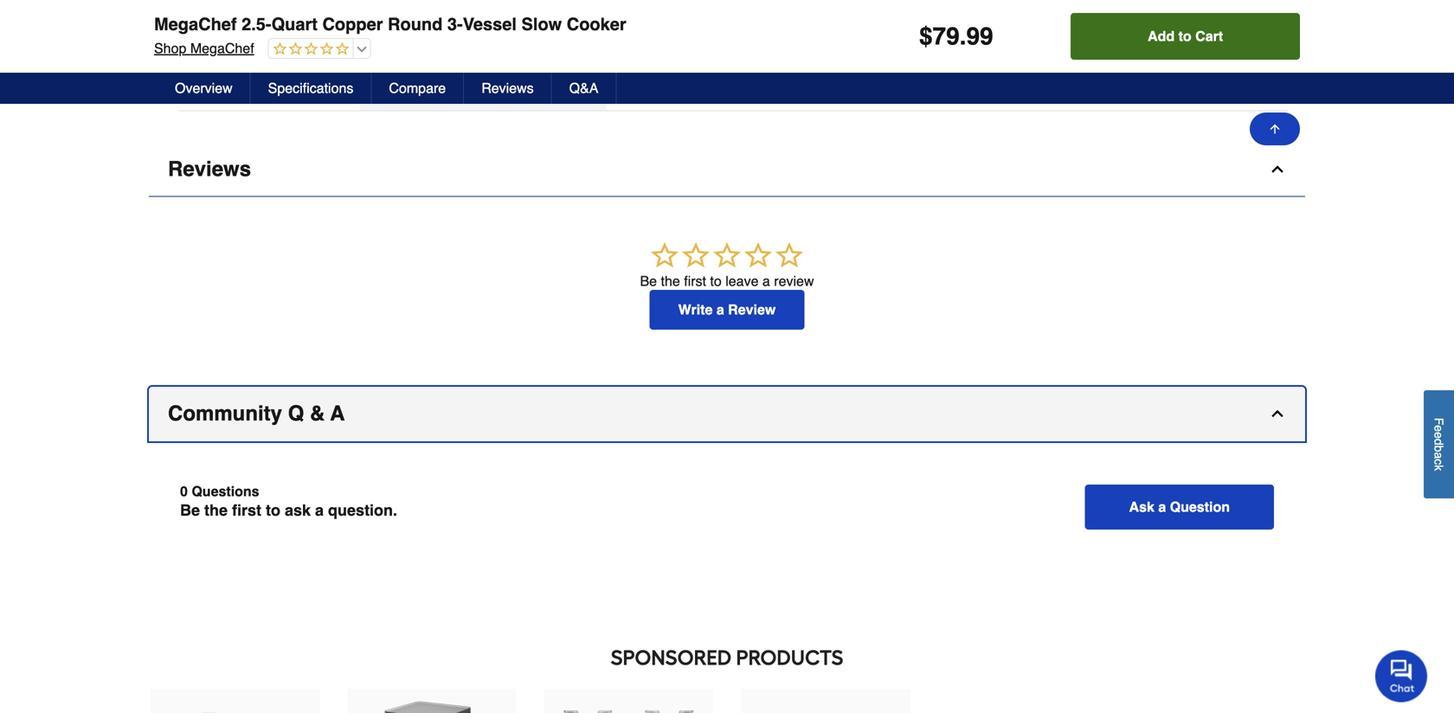 Task type: describe. For each thing, give the bounding box(es) containing it.
compare button
[[372, 73, 464, 104]]

chevron up image
[[1269, 405, 1287, 423]]

first inside 0 questions be the first to ask a question.
[[232, 502, 262, 520]]

$ 79 . 99
[[920, 23, 994, 50]]

.
[[960, 23, 967, 50]]

79
[[933, 23, 960, 50]]

southdeep products heading
[[149, 641, 1306, 676]]

ask a question button
[[1085, 485, 1275, 530]]

1 horizontal spatial be
[[640, 273, 657, 289]]

$
[[920, 23, 933, 50]]

0
[[180, 484, 188, 500]]

ask a question
[[1130, 499, 1231, 515]]

question
[[1170, 499, 1231, 515]]

community q & a
[[168, 402, 345, 426]]

fotile chefcubii 4-in-1 steam air fryer food dehydrator 6-slice white convection toaster oven (1550-watt) image
[[168, 691, 303, 714]]

megachef 2.5-quart copper round 3-vessel slow cooker
[[154, 14, 627, 34]]

to inside button
[[1179, 28, 1192, 44]]

0 vertical spatial reviews button
[[464, 73, 552, 104]]

f e e d b a c k button
[[1424, 390, 1455, 499]]

ask
[[285, 502, 311, 520]]

1 horizontal spatial zero stars image
[[649, 240, 806, 273]]

add to cart button
[[1071, 13, 1301, 60]]

warm
[[217, 23, 255, 39]]

sponsored
[[611, 646, 732, 671]]

2 yes image from the left
[[906, 22, 920, 36]]

q&a button
[[552, 73, 617, 104]]

1 yes image from the left
[[412, 22, 426, 36]]

overview
[[175, 80, 233, 96]]

2 e from the top
[[1433, 432, 1447, 439]]

q&a
[[570, 80, 599, 96]]

99
[[967, 23, 994, 50]]

add to cart
[[1148, 28, 1224, 44]]

a inside 0 questions be the first to ask a question.
[[315, 502, 324, 520]]

shop
[[154, 40, 186, 56]]

3 yes image from the left
[[1153, 22, 1167, 36]]

keep warm setting
[[179, 23, 306, 39]]

vessel
[[463, 14, 517, 34]]

0 questions be the first to ask a question.
[[180, 484, 398, 520]]

reviews for reviews button to the bottom
[[168, 157, 251, 181]]

3-
[[448, 14, 463, 34]]

0 vertical spatial first
[[684, 273, 707, 289]]

to inside 0 questions be the first to ask a question.
[[266, 502, 281, 520]]

copper
[[323, 14, 383, 34]]

ask
[[1130, 499, 1155, 515]]

f
[[1433, 418, 1447, 425]]

question.
[[328, 502, 398, 520]]



Task type: vqa. For each thing, say whether or not it's contained in the screenshot.
Electrical
no



Task type: locate. For each thing, give the bounding box(es) containing it.
reviews down vessel
[[482, 80, 534, 96]]

0 vertical spatial the
[[661, 273, 680, 289]]

chevron up image
[[1269, 161, 1287, 178]]

programmable
[[179, 76, 276, 92]]

c
[[1433, 459, 1447, 465]]

yes image left 79
[[906, 22, 920, 36]]

e
[[1433, 425, 1447, 432], [1433, 432, 1447, 439]]

e up d
[[1433, 425, 1447, 432]]

slow
[[522, 14, 562, 34]]

cart
[[1196, 28, 1224, 44]]

b
[[1433, 446, 1447, 452]]

zero stars image
[[269, 42, 350, 58], [649, 240, 806, 273]]

2.5-
[[242, 14, 272, 34]]

a
[[763, 273, 771, 289], [717, 302, 725, 318], [1433, 452, 1447, 459], [1159, 499, 1167, 515], [315, 502, 324, 520]]

questions
[[192, 484, 259, 500]]

reviews down the overview button
[[168, 157, 251, 181]]

megachef up shop megachef on the left top
[[154, 14, 237, 34]]

1 horizontal spatial reviews
[[482, 80, 534, 96]]

sponsored products
[[611, 646, 844, 671]]

write a review button
[[650, 290, 805, 330]]

0 vertical spatial be
[[640, 273, 657, 289]]

0 horizontal spatial yes image
[[412, 22, 426, 36]]

1 e from the top
[[1433, 425, 1447, 432]]

products
[[736, 646, 844, 671]]

write a review
[[679, 302, 776, 318]]

&
[[310, 402, 325, 426]]

1 vertical spatial be
[[180, 502, 200, 520]]

0 horizontal spatial the
[[204, 502, 228, 520]]

1 horizontal spatial first
[[684, 273, 707, 289]]

be up write a review button
[[640, 273, 657, 289]]

the up write
[[661, 273, 680, 289]]

review
[[774, 273, 814, 289]]

a
[[330, 402, 345, 426]]

community q & a button
[[149, 387, 1306, 442]]

reviews
[[482, 80, 534, 96], [168, 157, 251, 181]]

keep
[[179, 23, 213, 39]]

1 horizontal spatial to
[[710, 273, 722, 289]]

review
[[728, 302, 776, 318]]

yes image left cart
[[1153, 22, 1167, 36]]

black+decker 6-in-1 5-speed black 220-watt immersion blender with accessory jar image
[[561, 691, 697, 714]]

a inside f e e d b a c k button
[[1433, 452, 1447, 459]]

a inside ask a question button
[[1159, 499, 1167, 515]]

megachef
[[154, 14, 237, 34], [190, 40, 254, 56]]

q
[[288, 402, 304, 426]]

reviews for topmost reviews button
[[482, 80, 534, 96]]

be inside 0 questions be the first to ask a question.
[[180, 502, 200, 520]]

specifications button
[[251, 73, 372, 104]]

be the first to leave a review
[[640, 273, 814, 289]]

specifications
[[268, 80, 354, 96]]

1 vertical spatial the
[[204, 502, 228, 520]]

round
[[388, 14, 443, 34]]

be
[[640, 273, 657, 289], [180, 502, 200, 520]]

e up b
[[1433, 432, 1447, 439]]

community
[[168, 402, 282, 426]]

arrow up image
[[1269, 122, 1282, 136]]

yes image left 3-
[[412, 22, 426, 36]]

black+decker black matte cocktail maker image
[[364, 691, 500, 714]]

be down 0
[[180, 502, 200, 520]]

first up write
[[684, 273, 707, 289]]

2 horizontal spatial to
[[1179, 28, 1192, 44]]

1 horizontal spatial the
[[661, 273, 680, 289]]

first down questions
[[232, 502, 262, 520]]

1 vertical spatial to
[[710, 273, 722, 289]]

a inside write a review button
[[717, 302, 725, 318]]

chat invite button image
[[1376, 650, 1429, 703]]

to right 'add'
[[1179, 28, 1192, 44]]

1 vertical spatial first
[[232, 502, 262, 520]]

0 horizontal spatial first
[[232, 502, 262, 520]]

shop megachef
[[154, 40, 254, 56]]

2 horizontal spatial yes image
[[1153, 22, 1167, 36]]

to left ask
[[266, 502, 281, 520]]

cell
[[412, 22, 555, 40], [906, 22, 1049, 40], [1153, 22, 1296, 40], [412, 75, 555, 93]]

0 horizontal spatial be
[[180, 502, 200, 520]]

yes image
[[412, 22, 426, 36], [906, 22, 920, 36], [1153, 22, 1167, 36]]

quart
[[272, 14, 318, 34]]

zero stars image down the quart
[[269, 42, 350, 58]]

the
[[661, 273, 680, 289], [204, 502, 228, 520]]

add
[[1148, 28, 1175, 44]]

leave
[[726, 273, 759, 289]]

0 vertical spatial megachef
[[154, 14, 237, 34]]

0 horizontal spatial to
[[266, 502, 281, 520]]

first
[[684, 273, 707, 289], [232, 502, 262, 520]]

megachef down warm
[[190, 40, 254, 56]]

2 vertical spatial to
[[266, 502, 281, 520]]

the down questions
[[204, 502, 228, 520]]

the inside 0 questions be the first to ask a question.
[[204, 502, 228, 520]]

k
[[1433, 465, 1447, 471]]

0 vertical spatial zero stars image
[[269, 42, 350, 58]]

0 vertical spatial reviews
[[482, 80, 534, 96]]

overview button
[[158, 73, 251, 104]]

0 horizontal spatial reviews
[[168, 157, 251, 181]]

setting
[[259, 23, 306, 39]]

zero stars image up be the first to leave a review
[[649, 240, 806, 273]]

1 horizontal spatial yes image
[[906, 22, 920, 36]]

reviews button
[[464, 73, 552, 104], [149, 143, 1306, 197]]

1 vertical spatial reviews button
[[149, 143, 1306, 197]]

write
[[679, 302, 713, 318]]

to left leave
[[710, 273, 722, 289]]

cooker
[[567, 14, 627, 34]]

1 vertical spatial megachef
[[190, 40, 254, 56]]

1 vertical spatial zero stars image
[[649, 240, 806, 273]]

no image
[[412, 75, 426, 89]]

0 horizontal spatial zero stars image
[[269, 42, 350, 58]]

compare
[[389, 80, 446, 96]]

f e e d b a c k
[[1433, 418, 1447, 471]]

0 vertical spatial to
[[1179, 28, 1192, 44]]

1 vertical spatial reviews
[[168, 157, 251, 181]]

to
[[1179, 28, 1192, 44], [710, 273, 722, 289], [266, 502, 281, 520]]

d
[[1433, 439, 1447, 446]]



